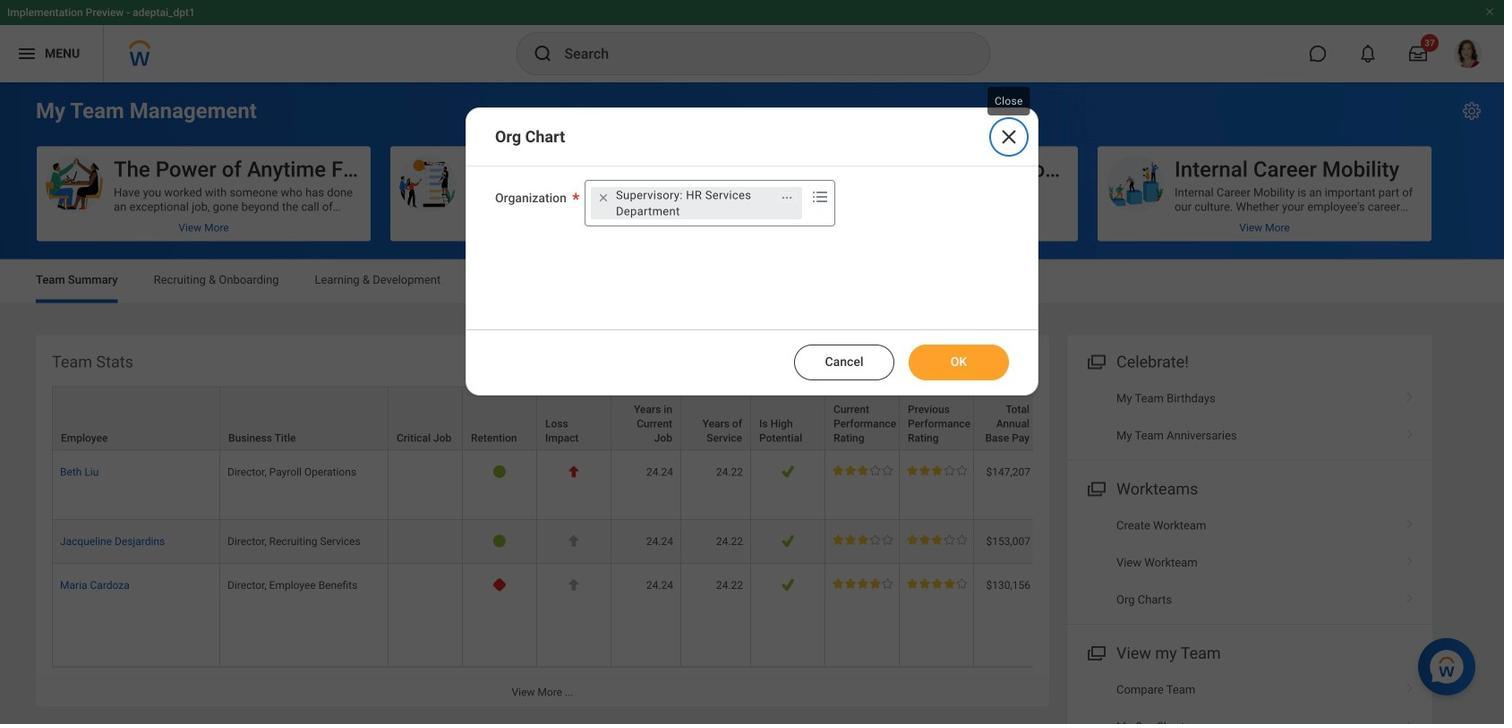 Task type: describe. For each thing, give the bounding box(es) containing it.
4 chevron right image from the top
[[1399, 587, 1422, 605]]

meets expectations - performance in line with a solid team contributor. image for second the worker has been assessed as having high potential. icon from the bottom
[[833, 465, 893, 476]]

supervisory: hr services department element
[[616, 187, 771, 219]]

list for menu group image
[[1068, 672, 1433, 725]]

4 row from the top
[[52, 564, 1444, 668]]

close environment banner image
[[1485, 6, 1496, 17]]

2 the worker has been assessed as having high potential. image from the top
[[781, 579, 795, 592]]

menu group image
[[1084, 640, 1108, 664]]

meets expectations - performance in line with a solid team contributor. image for the worker has been assessed as having high potential. image
[[833, 535, 893, 545]]

exceeds expectations - performance is excellent and generally surpassed expectations and required little to no supervision. image
[[833, 579, 893, 589]]

3 row from the top
[[52, 520, 1444, 564]]

related actions image
[[781, 192, 794, 204]]

this worker has low retention risk. image for cell associated with the worker has been assessed as having high potential. image the loss of this employee would be moderate or significant to the organization. icon
[[493, 535, 507, 548]]

supervisory: hr services department, press delete to clear value. option
[[591, 187, 802, 219]]

menu group image for 4th chevron right icon from the bottom of the page
[[1084, 349, 1108, 373]]

cell for the worker has been assessed as having high potential. image the loss of this employee would be moderate or significant to the organization. icon
[[389, 520, 463, 564]]

configure this page image
[[1462, 100, 1483, 122]]

cell for the loss of this employee would be catastrophic or critical to the organization. icon
[[389, 451, 463, 520]]

this worker has a high retention risk - immediate action needed. image
[[493, 579, 507, 592]]

x image
[[999, 126, 1020, 148]]

the loss of this employee would be moderate or significant to the organization. image for the worker has been assessed as having high potential. image
[[567, 535, 581, 548]]

this worker has low retention risk. image for the loss of this employee would be catastrophic or critical to the organization. icon cell
[[493, 465, 507, 479]]

list for menu group icon associated with 2nd chevron right icon from the bottom
[[1068, 507, 1433, 619]]



Task type: locate. For each thing, give the bounding box(es) containing it.
the worker has been assessed as having high potential. image up the worker has been assessed as having high potential. image
[[781, 465, 795, 479]]

this worker has low retention risk. image
[[493, 465, 507, 479], [493, 535, 507, 548]]

1 cell from the top
[[389, 451, 463, 520]]

chevron right image for menu group image
[[1399, 714, 1422, 725]]

1 vertical spatial this worker has low retention risk. image
[[493, 535, 507, 548]]

meets expectations - performance in line with a solid team contributor. image
[[833, 465, 893, 476], [833, 535, 893, 545]]

2 menu group image from the top
[[1084, 476, 1108, 500]]

this worker has low retention risk. image left the loss of this employee would be catastrophic or critical to the organization. icon
[[493, 465, 507, 479]]

1 meets expectations - performance in line with a solid team contributor. image from the top
[[833, 465, 893, 476]]

1 vertical spatial the loss of this employee would be moderate or significant to the organization. image
[[567, 579, 581, 592]]

team stats element
[[36, 335, 1444, 707]]

banner
[[0, 0, 1505, 82]]

the loss of this employee would be moderate or significant to the organization. image down the loss of this employee would be catastrophic or critical to the organization. icon
[[567, 535, 581, 548]]

1 vertical spatial the worker has been assessed as having high potential. image
[[781, 579, 795, 592]]

the worker has been assessed as having high potential. image
[[781, 465, 795, 479], [781, 579, 795, 592]]

3 chevron right image from the top
[[1399, 714, 1422, 725]]

prompts image
[[810, 186, 831, 208]]

0 vertical spatial the loss of this employee would be moderate or significant to the organization. image
[[567, 535, 581, 548]]

profile logan mcneil element
[[1444, 34, 1494, 73]]

2 cell from the top
[[389, 520, 463, 564]]

tab list
[[18, 260, 1487, 303]]

1 vertical spatial menu group image
[[1084, 476, 1108, 500]]

3 chevron right image from the top
[[1399, 513, 1422, 531]]

2 this worker has low retention risk. image from the top
[[493, 535, 507, 548]]

dialog
[[466, 107, 1039, 396]]

menu group image
[[1084, 349, 1108, 373], [1084, 476, 1108, 500]]

0 vertical spatial this worker has low retention risk. image
[[493, 465, 507, 479]]

1 vertical spatial meets expectations - performance in line with a solid team contributor. image
[[833, 535, 893, 545]]

cell
[[389, 451, 463, 520], [389, 520, 463, 564], [389, 564, 463, 668]]

the loss of this employee would be moderate or significant to the organization. image right this worker has a high retention risk - immediate action needed. image
[[567, 579, 581, 592]]

1 the loss of this employee would be moderate or significant to the organization. image from the top
[[567, 535, 581, 548]]

chevron right image
[[1399, 386, 1422, 404], [1399, 423, 1422, 441], [1399, 513, 1422, 531], [1399, 587, 1422, 605]]

2 row from the top
[[52, 451, 1444, 520]]

list for menu group icon associated with 4th chevron right icon from the bottom of the page
[[1068, 380, 1433, 455]]

1 chevron right image from the top
[[1399, 386, 1422, 404]]

1 vertical spatial list
[[1068, 507, 1433, 619]]

3 list from the top
[[1068, 672, 1433, 725]]

the worker has been assessed as having high potential. image
[[781, 535, 795, 548]]

2 vertical spatial list
[[1068, 672, 1433, 725]]

row
[[52, 387, 1444, 451], [52, 451, 1444, 520], [52, 520, 1444, 564], [52, 564, 1444, 668]]

2 list from the top
[[1068, 507, 1433, 619]]

search image
[[532, 43, 554, 64]]

notifications large image
[[1360, 45, 1378, 63]]

the loss of this employee would be moderate or significant to the organization. image
[[567, 535, 581, 548], [567, 579, 581, 592]]

menu group image for 2nd chevron right icon from the bottom
[[1084, 476, 1108, 500]]

this worker has low retention risk. image up this worker has a high retention risk - immediate action needed. image
[[493, 535, 507, 548]]

0 vertical spatial list
[[1068, 380, 1433, 455]]

1 menu group image from the top
[[1084, 349, 1108, 373]]

1 row from the top
[[52, 387, 1444, 451]]

3 cell from the top
[[389, 564, 463, 668]]

0 vertical spatial meets expectations - performance in line with a solid team contributor. image
[[833, 465, 893, 476]]

the loss of this employee would be catastrophic or critical to the organization. image
[[567, 465, 581, 479]]

2 the loss of this employee would be moderate or significant to the organization. image from the top
[[567, 579, 581, 592]]

the worker has been assessed as having high potential. image down the worker has been assessed as having high potential. image
[[781, 579, 795, 592]]

main content
[[0, 82, 1505, 725]]

1 this worker has low retention risk. image from the top
[[493, 465, 507, 479]]

1 list from the top
[[1068, 380, 1433, 455]]

1 vertical spatial chevron right image
[[1399, 677, 1422, 695]]

0 vertical spatial chevron right image
[[1399, 550, 1422, 568]]

chevron right image for menu group icon associated with 2nd chevron right icon from the bottom
[[1399, 550, 1422, 568]]

2 meets expectations - performance in line with a solid team contributor. image from the top
[[833, 535, 893, 545]]

tooltip
[[984, 83, 1034, 119]]

the loss of this employee would be moderate or significant to the organization. image for second the worker has been assessed as having high potential. icon from the top
[[567, 579, 581, 592]]

inbox large image
[[1410, 45, 1428, 63]]

2 chevron right image from the top
[[1399, 423, 1422, 441]]

chevron right image
[[1399, 550, 1422, 568], [1399, 677, 1422, 695], [1399, 714, 1422, 725]]

x small image
[[595, 189, 613, 207]]

2 vertical spatial chevron right image
[[1399, 714, 1422, 725]]

0 vertical spatial menu group image
[[1084, 349, 1108, 373]]

2 chevron right image from the top
[[1399, 677, 1422, 695]]

1 the worker has been assessed as having high potential. image from the top
[[781, 465, 795, 479]]

list
[[1068, 380, 1433, 455], [1068, 507, 1433, 619], [1068, 672, 1433, 725]]

0 vertical spatial the worker has been assessed as having high potential. image
[[781, 465, 795, 479]]

cell for the loss of this employee would be moderate or significant to the organization. icon for second the worker has been assessed as having high potential. icon from the top
[[389, 564, 463, 668]]

1 chevron right image from the top
[[1399, 550, 1422, 568]]



Task type: vqa. For each thing, say whether or not it's contained in the screenshot.
Average Compa-Ratio
no



